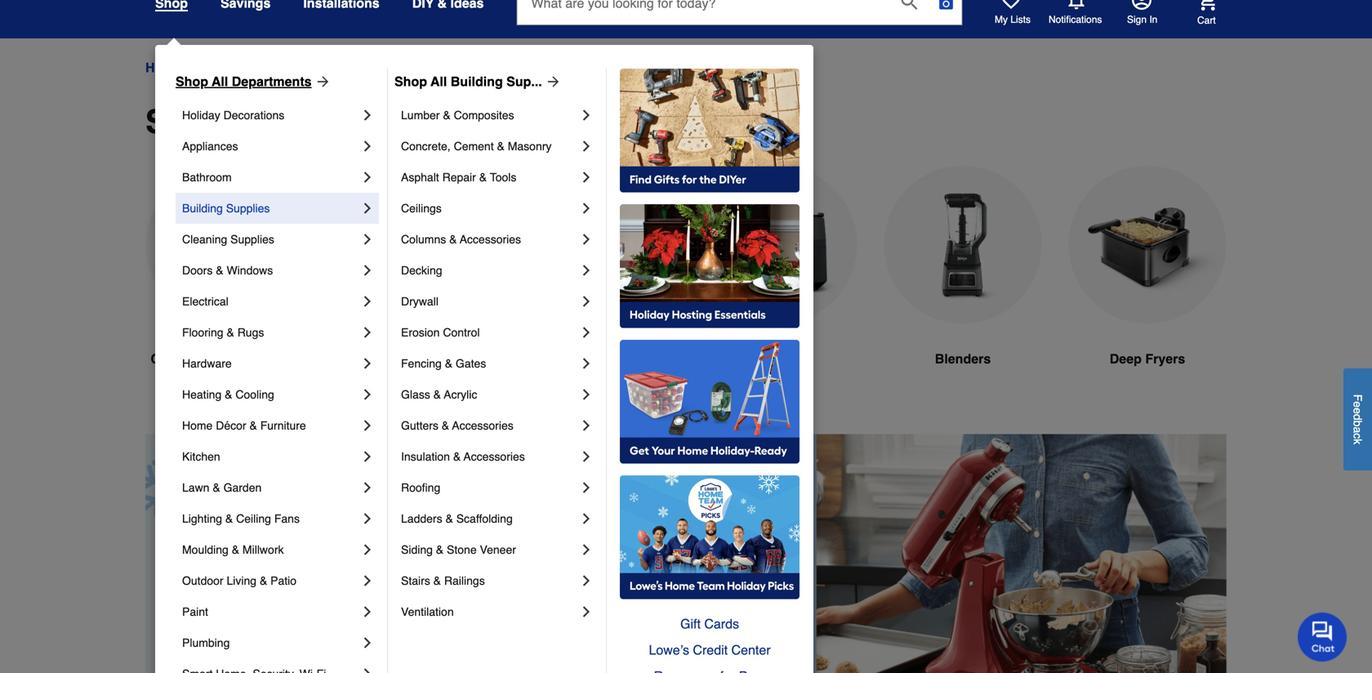 Task type: locate. For each thing, give the bounding box(es) containing it.
a
[[1352, 427, 1365, 433]]

credit
[[693, 643, 728, 658]]

1 horizontal spatial shop
[[395, 74, 427, 89]]

glass & acrylic
[[401, 388, 478, 401]]

columns
[[401, 233, 446, 246]]

erosion control link
[[401, 317, 579, 348]]

1 horizontal spatial all
[[431, 74, 447, 89]]

& for stairs & railings
[[434, 575, 441, 588]]

chevron right image for siding & stone veneer
[[579, 542, 595, 558]]

search image
[[902, 0, 918, 10]]

bathroom link
[[182, 162, 360, 193]]

fencing & gates link
[[401, 348, 579, 379]]

masonry
[[508, 140, 552, 153]]

lighting & ceiling fans link
[[182, 503, 360, 534]]

0 vertical spatial small
[[280, 60, 313, 75]]

kitchen link
[[182, 441, 360, 472]]

2 shop from the left
[[395, 74, 427, 89]]

outdoor living & patio link
[[182, 566, 360, 597]]

fryers right the air
[[770, 351, 810, 367]]

fryers for air fryers
[[770, 351, 810, 367]]

in
[[1150, 14, 1158, 25]]

1 shop from the left
[[176, 74, 208, 89]]

arrow right image up "holiday decorations" link
[[312, 74, 331, 90]]

& right lumber
[[443, 109, 451, 122]]

building up composites
[[451, 74, 503, 89]]

appliances link down decorations
[[182, 131, 360, 162]]

0 horizontal spatial small
[[145, 103, 233, 141]]

small up bathroom
[[145, 103, 233, 141]]

asphalt
[[401, 171, 439, 184]]

0 vertical spatial home
[[145, 60, 182, 75]]

all up holiday decorations
[[212, 74, 228, 89]]

0 horizontal spatial home
[[145, 60, 182, 75]]

toaster ovens
[[549, 351, 639, 367]]

lowe's home improvement lists image
[[1002, 0, 1022, 10]]

b
[[1352, 420, 1365, 427]]

appliances link
[[196, 58, 266, 78], [182, 131, 360, 162]]

& inside "link"
[[213, 481, 220, 494]]

0 vertical spatial supplies
[[226, 202, 270, 215]]

& left millwork
[[232, 543, 239, 557]]

chevron right image for ceilings
[[579, 200, 595, 217]]

get your home holiday-ready. image
[[620, 340, 800, 464]]

gutters & accessories link
[[401, 410, 579, 441]]

fryers
[[770, 351, 810, 367], [1146, 351, 1186, 367]]

shop all departments link
[[176, 72, 331, 92]]

shop inside 'link'
[[176, 74, 208, 89]]

supplies for building supplies
[[226, 202, 270, 215]]

& right "columns"
[[450, 233, 457, 246]]

& for flooring & rugs
[[227, 326, 234, 339]]

columns & accessories link
[[401, 224, 579, 255]]

cart button
[[1175, 0, 1218, 27]]

2 vertical spatial accessories
[[464, 450, 525, 463]]

1 horizontal spatial arrow right image
[[542, 74, 562, 90]]

holiday hosting essentials. image
[[620, 204, 800, 329]]

lumber
[[401, 109, 440, 122]]

&
[[443, 109, 451, 122], [497, 140, 505, 153], [479, 171, 487, 184], [450, 233, 457, 246], [216, 264, 224, 277], [227, 326, 234, 339], [445, 357, 453, 370], [225, 388, 232, 401], [434, 388, 441, 401], [250, 419, 257, 432], [442, 419, 450, 432], [453, 450, 461, 463], [213, 481, 220, 494], [225, 512, 233, 525], [446, 512, 453, 525], [232, 543, 239, 557], [436, 543, 444, 557], [260, 575, 267, 588], [434, 575, 441, 588]]

scaffolding
[[457, 512, 513, 525]]

& for columns & accessories
[[450, 233, 457, 246]]

doors & windows
[[182, 264, 273, 277]]

home
[[145, 60, 182, 75], [182, 419, 213, 432]]

shop up lumber
[[395, 74, 427, 89]]

1 vertical spatial supplies
[[231, 233, 274, 246]]

chevron right image for gutters & accessories
[[579, 418, 595, 434]]

fencing & gates
[[401, 357, 486, 370]]

lighting
[[182, 512, 222, 525]]

chevron right image for kitchen
[[360, 449, 376, 465]]

flooring & rugs
[[182, 326, 264, 339]]

concrete, cement & masonry link
[[401, 131, 579, 162]]

a chefman stainless steel deep fryer. image
[[1069, 166, 1227, 324]]

stairs & railings link
[[401, 566, 579, 597]]

1 horizontal spatial building
[[451, 74, 503, 89]]

1 all from the left
[[212, 74, 228, 89]]

supplies up "cleaning supplies"
[[226, 202, 270, 215]]

2 all from the left
[[431, 74, 447, 89]]

arrow right image for shop all departments
[[312, 74, 331, 90]]

erosion control
[[401, 326, 480, 339]]

deep
[[1110, 351, 1142, 367]]

appliances link up holiday decorations
[[196, 58, 266, 78]]

0 vertical spatial building
[[451, 74, 503, 89]]

all for departments
[[212, 74, 228, 89]]

blenders
[[936, 351, 991, 367]]

chevron right image for appliances
[[360, 138, 376, 154]]

outdoor living & patio
[[182, 575, 297, 588]]

chevron right image for bathroom
[[360, 169, 376, 186]]

& left stone
[[436, 543, 444, 557]]

& for lawn & garden
[[213, 481, 220, 494]]

building up cleaning
[[182, 202, 223, 215]]

find gifts for the diyer. image
[[620, 69, 800, 193]]

cooling
[[236, 388, 274, 401]]

& right stairs
[[434, 575, 441, 588]]

garden
[[224, 481, 262, 494]]

1 vertical spatial building
[[182, 202, 223, 215]]

0 vertical spatial appliances link
[[196, 58, 266, 78]]

& left gates
[[445, 357, 453, 370]]

arrow right image inside shop all departments 'link'
[[312, 74, 331, 90]]

1 vertical spatial appliances link
[[182, 131, 360, 162]]

supplies up windows
[[231, 233, 274, 246]]

advertisement region
[[145, 434, 1227, 673]]

chevron right image for columns & accessories
[[579, 231, 595, 248]]

cart
[[1198, 15, 1217, 26]]

2 fryers from the left
[[1146, 351, 1186, 367]]

1 vertical spatial small
[[145, 103, 233, 141]]

& right ladders in the left of the page
[[446, 512, 453, 525]]

& right glass
[[434, 388, 441, 401]]

lowe's credit center link
[[620, 637, 800, 664]]

roofing link
[[401, 472, 579, 503]]

lawn
[[182, 481, 210, 494]]

accessories for gutters & accessories
[[452, 419, 514, 432]]

e up d on the bottom right of page
[[1352, 401, 1365, 408]]

1 vertical spatial accessories
[[452, 419, 514, 432]]

shop for shop all building sup...
[[395, 74, 427, 89]]

accessories down gutters & accessories link
[[464, 450, 525, 463]]

a stainless steel toaster oven. image
[[515, 166, 673, 324]]

0 vertical spatial accessories
[[460, 233, 521, 246]]

arrow right image
[[312, 74, 331, 90], [542, 74, 562, 90]]

arrow right image up the masonry
[[542, 74, 562, 90]]

a gray and stainless steel ninja air fryer. image
[[700, 166, 858, 324]]

& left rugs
[[227, 326, 234, 339]]

gates
[[456, 357, 486, 370]]

supplies
[[226, 202, 270, 215], [231, 233, 274, 246]]

ceiling
[[236, 512, 271, 525]]

2 e from the top
[[1352, 408, 1365, 414]]

fryers right deep
[[1146, 351, 1186, 367]]

small appliances down "departments" at the top of page
[[145, 103, 415, 141]]

& right gutters
[[442, 419, 450, 432]]

erosion
[[401, 326, 440, 339]]

arrow right image inside shop all building sup... link
[[542, 74, 562, 90]]

shop all departments
[[176, 74, 312, 89]]

small up "holiday decorations" link
[[280, 60, 313, 75]]

chevron right image
[[360, 138, 376, 154], [579, 138, 595, 154], [360, 169, 376, 186], [579, 169, 595, 186], [360, 231, 376, 248], [579, 231, 595, 248], [360, 262, 376, 279], [579, 262, 595, 279], [360, 293, 376, 310], [579, 293, 595, 310], [360, 324, 376, 341], [360, 449, 376, 465], [360, 480, 376, 496], [579, 480, 595, 496], [360, 511, 376, 527], [579, 542, 595, 558], [360, 604, 376, 620], [579, 604, 595, 620], [360, 635, 376, 651]]

siding & stone veneer link
[[401, 534, 579, 566]]

1 fryers from the left
[[770, 351, 810, 367]]

camera image
[[939, 0, 955, 11]]

toaster ovens link
[[515, 166, 673, 408]]

all inside 'link'
[[212, 74, 228, 89]]

chevron right image
[[360, 107, 376, 123], [579, 107, 595, 123], [360, 200, 376, 217], [579, 200, 595, 217], [579, 324, 595, 341], [360, 355, 376, 372], [579, 355, 595, 372], [360, 387, 376, 403], [579, 387, 595, 403], [360, 418, 376, 434], [579, 418, 595, 434], [579, 449, 595, 465], [579, 511, 595, 527], [360, 542, 376, 558], [360, 573, 376, 589], [579, 573, 595, 589], [360, 666, 376, 673]]

chevron right image for concrete, cement & masonry
[[579, 138, 595, 154]]

accessories
[[460, 233, 521, 246], [452, 419, 514, 432], [464, 450, 525, 463]]

chevron right image for hardware
[[360, 355, 376, 372]]

a silver-colored new air portable ice maker. image
[[330, 166, 489, 324]]

0 horizontal spatial shop
[[176, 74, 208, 89]]

all up lumber
[[431, 74, 447, 89]]

2 arrow right image from the left
[[542, 74, 562, 90]]

chevron right image for stairs & railings
[[579, 573, 595, 589]]

1 vertical spatial small appliances
[[145, 103, 415, 141]]

f
[[1352, 394, 1365, 401]]

1 horizontal spatial fryers
[[1146, 351, 1186, 367]]

& right the 'doors'
[[216, 264, 224, 277]]

0 horizontal spatial arrow right image
[[312, 74, 331, 90]]

None search field
[[517, 0, 963, 40]]

portable
[[348, 351, 400, 367]]

my lists
[[995, 14, 1031, 25]]

shop up holiday
[[176, 74, 208, 89]]

chevron right image for plumbing
[[360, 635, 376, 651]]

cement
[[454, 140, 494, 153]]

arrow right image for shop all building sup...
[[542, 74, 562, 90]]

& for gutters & accessories
[[442, 419, 450, 432]]

roofing
[[401, 481, 441, 494]]

& for glass & acrylic
[[434, 388, 441, 401]]

lowe's home improvement cart image
[[1198, 0, 1218, 10]]

building supplies
[[182, 202, 270, 215]]

small appliances up "holiday decorations" link
[[280, 60, 380, 75]]

sign in
[[1128, 14, 1158, 25]]

& left ceiling
[[225, 512, 233, 525]]

patio
[[271, 575, 297, 588]]

& down gutters & accessories
[[453, 450, 461, 463]]

& left cooling
[[225, 388, 232, 401]]

1 horizontal spatial small
[[280, 60, 313, 75]]

chevron right image for lawn & garden
[[360, 480, 376, 496]]

1 vertical spatial home
[[182, 419, 213, 432]]

accessories up insulation & accessories link
[[452, 419, 514, 432]]

& for siding & stone veneer
[[436, 543, 444, 557]]

f e e d b a c k
[[1352, 394, 1365, 445]]

control
[[443, 326, 480, 339]]

flooring & rugs link
[[182, 317, 360, 348]]

chevron right image for insulation & accessories
[[579, 449, 595, 465]]

e up b
[[1352, 408, 1365, 414]]

notifications
[[1049, 14, 1103, 25]]

outdoor
[[182, 575, 224, 588]]

chevron right image for cleaning supplies
[[360, 231, 376, 248]]

all
[[212, 74, 228, 89], [431, 74, 447, 89]]

deep fryers
[[1110, 351, 1186, 367]]

chevron right image for paint
[[360, 604, 376, 620]]

tools
[[490, 171, 517, 184]]

chevron right image for home décor & furniture
[[360, 418, 376, 434]]

1 horizontal spatial home
[[182, 419, 213, 432]]

accessories for insulation & accessories
[[464, 450, 525, 463]]

portable ice makers link
[[330, 166, 489, 408]]

columns & accessories
[[401, 233, 521, 246]]

holiday decorations link
[[182, 100, 360, 131]]

1 arrow right image from the left
[[312, 74, 331, 90]]

0 horizontal spatial fryers
[[770, 351, 810, 367]]

fryers for deep fryers
[[1146, 351, 1186, 367]]

0 horizontal spatial all
[[212, 74, 228, 89]]

lowe's home improvement notification center image
[[1067, 0, 1087, 10]]

heating & cooling link
[[182, 379, 360, 410]]

accessories up the "decking" link
[[460, 233, 521, 246]]

appliances up bathroom
[[182, 140, 238, 153]]

f e e d b a c k button
[[1344, 368, 1373, 471]]

cleaning supplies
[[182, 233, 274, 246]]

& right lawn at the left of page
[[213, 481, 220, 494]]

& left patio
[[260, 575, 267, 588]]



Task type: describe. For each thing, give the bounding box(es) containing it.
chevron right image for roofing
[[579, 480, 595, 496]]

siding & stone veneer
[[401, 543, 516, 557]]

& for fencing & gates
[[445, 357, 453, 370]]

c
[[1352, 433, 1365, 439]]

chevron right image for moulding & millwork
[[360, 542, 376, 558]]

a black and stainless steel countertop microwave. image
[[145, 166, 304, 324]]

chevron right image for asphalt repair & tools
[[579, 169, 595, 186]]

chevron right image for lighting & ceiling fans
[[360, 511, 376, 527]]

& for lumber & composites
[[443, 109, 451, 122]]

cleaning
[[182, 233, 227, 246]]

chevron right image for electrical
[[360, 293, 376, 310]]

lowe's home improvement account image
[[1133, 0, 1152, 10]]

hardware
[[182, 357, 232, 370]]

railings
[[444, 575, 485, 588]]

shop all building sup... link
[[395, 72, 562, 92]]

heating
[[182, 388, 222, 401]]

chevron right image for flooring & rugs
[[360, 324, 376, 341]]

ceilings
[[401, 202, 442, 215]]

gift cards
[[681, 617, 740, 632]]

sup...
[[507, 74, 542, 89]]

appliances down small appliances link at the left of the page
[[241, 103, 415, 141]]

siding
[[401, 543, 433, 557]]

holiday decorations
[[182, 109, 285, 122]]

drywall
[[401, 295, 439, 308]]

electrical link
[[182, 286, 360, 317]]

air
[[748, 351, 766, 367]]

& for ladders & scaffolding
[[446, 512, 453, 525]]

insulation & accessories link
[[401, 441, 579, 472]]

& for moulding & millwork
[[232, 543, 239, 557]]

countertop microwaves link
[[145, 166, 304, 408]]

asphalt repair & tools link
[[401, 162, 579, 193]]

insulation & accessories
[[401, 450, 525, 463]]

cards
[[705, 617, 740, 632]]

hardware link
[[182, 348, 360, 379]]

ventilation
[[401, 606, 454, 619]]

chat invite button image
[[1299, 612, 1348, 662]]

glass
[[401, 388, 431, 401]]

gift
[[681, 617, 701, 632]]

& for insulation & accessories
[[453, 450, 461, 463]]

decorations
[[224, 109, 285, 122]]

acrylic
[[444, 388, 478, 401]]

composites
[[454, 109, 514, 122]]

chevron right image for erosion control
[[579, 324, 595, 341]]

plumbing link
[[182, 628, 360, 659]]

home for home
[[145, 60, 182, 75]]

shop all building sup...
[[395, 74, 542, 89]]

holiday
[[182, 109, 220, 122]]

heating & cooling
[[182, 388, 274, 401]]

chevron right image for decking
[[579, 262, 595, 279]]

moulding
[[182, 543, 229, 557]]

glass & acrylic link
[[401, 379, 579, 410]]

& for doors & windows
[[216, 264, 224, 277]]

lighting & ceiling fans
[[182, 512, 300, 525]]

home décor & furniture link
[[182, 410, 360, 441]]

chevron right image for fencing & gates
[[579, 355, 595, 372]]

d
[[1352, 414, 1365, 420]]

chevron right image for heating & cooling
[[360, 387, 376, 403]]

chevron right image for doors & windows
[[360, 262, 376, 279]]

center
[[732, 643, 771, 658]]

gutters & accessories
[[401, 419, 514, 432]]

furniture
[[260, 419, 306, 432]]

all for building
[[431, 74, 447, 89]]

deep fryers link
[[1069, 166, 1227, 408]]

toaster
[[549, 351, 595, 367]]

blenders link
[[884, 166, 1043, 408]]

concrete, cement & masonry
[[401, 140, 552, 153]]

air fryers link
[[700, 166, 858, 408]]

sign
[[1128, 14, 1147, 25]]

chevron right image for ladders & scaffolding
[[579, 511, 595, 527]]

decking
[[401, 264, 443, 277]]

ceilings link
[[401, 193, 579, 224]]

& right décor
[[250, 419, 257, 432]]

ladders & scaffolding
[[401, 512, 513, 525]]

appliances right "departments" at the top of page
[[316, 60, 380, 75]]

chevron right image for drywall
[[579, 293, 595, 310]]

ladders
[[401, 512, 443, 525]]

home for home décor & furniture
[[182, 419, 213, 432]]

doors & windows link
[[182, 255, 360, 286]]

chevron right image for lumber & composites
[[579, 107, 595, 123]]

chevron right image for ventilation
[[579, 604, 595, 620]]

stairs
[[401, 575, 431, 588]]

& for lighting & ceiling fans
[[225, 512, 233, 525]]

air fryers
[[748, 351, 810, 367]]

windows
[[227, 264, 273, 277]]

& right cement at the left of the page
[[497, 140, 505, 153]]

lists
[[1011, 14, 1031, 25]]

chevron right image for building supplies
[[360, 200, 376, 217]]

& left tools
[[479, 171, 487, 184]]

gift cards link
[[620, 611, 800, 637]]

0 horizontal spatial building
[[182, 202, 223, 215]]

1 e from the top
[[1352, 401, 1365, 408]]

appliances inside 'link'
[[182, 140, 238, 153]]

chevron right image for glass & acrylic
[[579, 387, 595, 403]]

countertop
[[151, 351, 221, 367]]

doors
[[182, 264, 213, 277]]

ventilation link
[[401, 597, 579, 628]]

arrow right image
[[1197, 569, 1214, 586]]

stairs & railings
[[401, 575, 485, 588]]

portable ice makers
[[348, 351, 471, 367]]

appliances up holiday decorations
[[196, 60, 266, 75]]

& for heating & cooling
[[225, 388, 232, 401]]

0 vertical spatial small appliances
[[280, 60, 380, 75]]

chevron right image for outdoor living & patio
[[360, 573, 376, 589]]

lowe's home team holiday picks. image
[[620, 476, 800, 600]]

accessories for columns & accessories
[[460, 233, 521, 246]]

supplies for cleaning supplies
[[231, 233, 274, 246]]

Search Query text field
[[518, 0, 889, 25]]

building supplies link
[[182, 193, 360, 224]]

veneer
[[480, 543, 516, 557]]

paint link
[[182, 597, 360, 628]]

countertop microwaves
[[151, 351, 299, 367]]

plumbing
[[182, 637, 230, 650]]

repair
[[443, 171, 476, 184]]

electrical
[[182, 295, 229, 308]]

a gray ninja blender. image
[[884, 166, 1043, 324]]

décor
[[216, 419, 246, 432]]

departments
[[232, 74, 312, 89]]

fans
[[274, 512, 300, 525]]

lawn & garden
[[182, 481, 262, 494]]

shop for shop all departments
[[176, 74, 208, 89]]

my lists link
[[995, 0, 1031, 26]]

chevron right image for holiday decorations
[[360, 107, 376, 123]]



Task type: vqa. For each thing, say whether or not it's contained in the screenshot.
Ruby button
no



